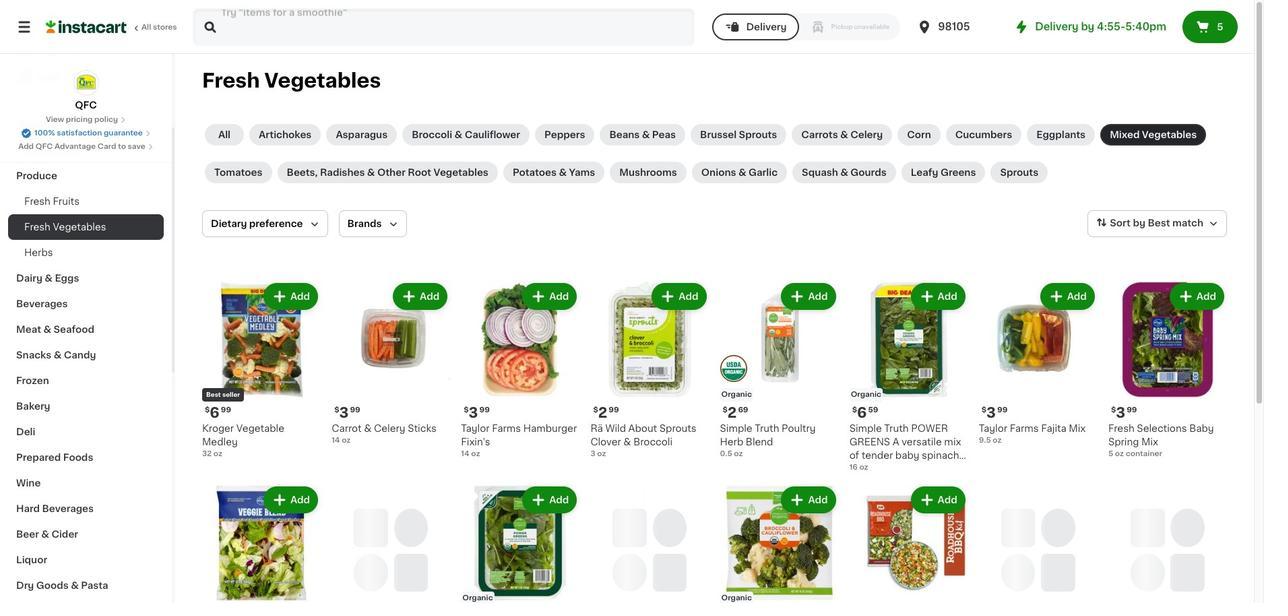 Task type: vqa. For each thing, say whether or not it's contained in the screenshot.
second Sephora from the bottom of the Sephora Sephora Beauty Insider
no



Task type: describe. For each thing, give the bounding box(es) containing it.
59
[[868, 406, 878, 414]]

carrots
[[801, 130, 838, 139]]

beer
[[16, 530, 39, 539]]

dairy & eggs link
[[8, 265, 164, 291]]

truth for a
[[884, 424, 909, 433]]

artichokes
[[259, 130, 312, 139]]

meat & seafood
[[16, 325, 94, 334]]

corn link
[[898, 124, 940, 146]]

98105
[[938, 22, 970, 32]]

beans & peas
[[609, 130, 676, 139]]

1 organic button from the left
[[461, 484, 580, 603]]

baby
[[895, 451, 919, 460]]

oz right 16
[[859, 464, 868, 471]]

leafy greens link
[[901, 162, 985, 183]]

by for delivery
[[1081, 22, 1094, 32]]

$ for simple truth power greens a versatile mix of tender baby spinach, mizuna, chard & kale
[[852, 406, 857, 414]]

view
[[46, 116, 64, 123]]

3 for fresh selections baby spring mix
[[1116, 406, 1125, 420]]

$ for kroger vegetable medley
[[205, 406, 210, 414]]

satisfaction
[[57, 129, 102, 137]]

chard
[[888, 464, 915, 474]]

pasta
[[81, 581, 108, 590]]

eggplants
[[1036, 130, 1086, 139]]

onions & garlic link
[[692, 162, 787, 183]]

mushrooms
[[619, 168, 677, 177]]

snacks
[[16, 350, 51, 360]]

$ for simple truth poultry herb blend
[[723, 406, 728, 414]]

farms for fajita
[[1010, 424, 1039, 433]]

0 vertical spatial beverages
[[16, 299, 68, 309]]

spring
[[1108, 437, 1139, 447]]

spinach,
[[922, 451, 962, 460]]

carrots & celery link
[[792, 124, 892, 146]]

eggs
[[55, 274, 79, 283]]

0 horizontal spatial fresh vegetables
[[24, 222, 106, 232]]

deli link
[[8, 419, 164, 445]]

$ 2 99
[[593, 406, 619, 420]]

save
[[128, 143, 145, 150]]

squash & gourds
[[802, 168, 887, 177]]

farms for hamburger
[[492, 424, 521, 433]]

mixed vegetables link
[[1100, 124, 1206, 146]]

goods
[[36, 581, 69, 590]]

best for best seller
[[206, 392, 221, 398]]

98105 button
[[917, 8, 997, 46]]

advantage
[[55, 143, 96, 150]]

guarantee
[[104, 129, 143, 137]]

medley
[[202, 437, 238, 447]]

container
[[1126, 450, 1162, 458]]

buy
[[38, 45, 57, 55]]

beer & cider link
[[8, 522, 164, 547]]

Search field
[[194, 9, 694, 44]]

mix
[[944, 437, 961, 447]]

oz inside taylor farms hamburger fixin's 14 oz
[[471, 450, 480, 458]]

0 vertical spatial qfc
[[75, 100, 97, 110]]

candy
[[64, 350, 96, 360]]

fresh up herbs
[[24, 222, 50, 232]]

$ 3 99 for taylor farms fajita mix
[[982, 406, 1008, 420]]

blend
[[746, 437, 773, 447]]

69
[[738, 406, 748, 414]]

4:55-
[[1097, 22, 1125, 32]]

& for snacks & candy
[[54, 350, 62, 360]]

seller
[[222, 392, 240, 398]]

again
[[68, 45, 95, 55]]

& for onions & garlic
[[738, 168, 746, 177]]

snacks & candy link
[[8, 342, 164, 368]]

celery for carrot
[[374, 424, 405, 433]]

liquor
[[16, 555, 47, 565]]

99 for taylor farms fajita mix
[[997, 406, 1008, 414]]

thanksgiving link
[[8, 137, 164, 163]]

prepared foods link
[[8, 445, 164, 470]]

oz inside fresh selections baby spring mix 5 oz container
[[1115, 450, 1124, 458]]

beans & peas link
[[600, 124, 685, 146]]

100%
[[34, 129, 55, 137]]

14 for taylor farms hamburger fixin's
[[461, 450, 469, 458]]

99 for carrot & celery sticks
[[350, 406, 360, 414]]

9.5
[[979, 437, 991, 444]]

gourds
[[851, 168, 887, 177]]

pricing
[[66, 116, 93, 123]]

sort
[[1110, 218, 1131, 228]]

& inside dry goods & pasta link
[[71, 581, 79, 590]]

mix inside 'taylor farms fajita mix 9.5 oz'
[[1069, 424, 1086, 433]]

bakery link
[[8, 394, 164, 419]]

oz inside carrot & celery sticks 14 oz
[[342, 437, 351, 444]]

best for best match
[[1148, 218, 1170, 228]]

all for all stores
[[141, 24, 151, 31]]

sprouts inside sprouts link
[[1000, 168, 1038, 177]]

5 inside fresh selections baby spring mix 5 oz container
[[1108, 450, 1113, 458]]

to
[[118, 143, 126, 150]]

sticks
[[408, 424, 437, 433]]

lists link
[[8, 63, 164, 90]]

broccoli inside rä wild about sprouts clover & broccoli 3 oz
[[633, 437, 673, 447]]

kroger
[[202, 424, 234, 433]]

foods
[[63, 453, 93, 462]]

& for carrots & celery
[[840, 130, 848, 139]]

$ for carrot & celery sticks
[[334, 406, 339, 414]]

fajita
[[1041, 424, 1066, 433]]

& inside rä wild about sprouts clover & broccoli 3 oz
[[624, 437, 631, 447]]

3 for taylor farms hamburger fixin's
[[469, 406, 478, 420]]

clover
[[591, 437, 621, 447]]

dry
[[16, 581, 34, 590]]

a
[[893, 437, 899, 447]]

fruits
[[53, 197, 79, 206]]

selections
[[1137, 424, 1187, 433]]

potatoes
[[513, 168, 557, 177]]

fresh up all 'link'
[[202, 71, 260, 90]]

simple truth power greens a versatile mix of tender baby spinach, mizuna, chard & kale
[[849, 424, 962, 474]]

herb
[[720, 437, 743, 447]]

all stores link
[[46, 8, 178, 46]]

delivery for delivery by 4:55-5:40pm
[[1035, 22, 1079, 32]]

taylor farms fajita mix 9.5 oz
[[979, 424, 1086, 444]]

versatile
[[902, 437, 942, 447]]

0.5
[[720, 450, 732, 458]]

2 organic button from the left
[[720, 484, 839, 603]]

squash & gourds link
[[792, 162, 896, 183]]

preference
[[249, 219, 303, 228]]

liquor link
[[8, 547, 164, 573]]

kale
[[928, 464, 947, 474]]

radishes
[[320, 168, 365, 177]]



Task type: locate. For each thing, give the bounding box(es) containing it.
$ up 9.5
[[982, 406, 987, 414]]

truth up a
[[884, 424, 909, 433]]

delivery inside delivery "button"
[[746, 22, 787, 32]]

$ left 59
[[852, 406, 857, 414]]

broccoli & cauliflower
[[412, 130, 520, 139]]

0 horizontal spatial celery
[[374, 424, 405, 433]]

farms inside taylor farms hamburger fixin's 14 oz
[[492, 424, 521, 433]]

1 horizontal spatial 6
[[857, 406, 867, 420]]

product group
[[202, 280, 321, 460], [332, 280, 450, 446], [461, 280, 580, 460], [591, 280, 709, 460], [720, 280, 839, 460], [849, 280, 968, 474], [979, 280, 1098, 446], [1108, 280, 1227, 460], [202, 484, 321, 603], [461, 484, 580, 603], [720, 484, 839, 603], [849, 484, 968, 603]]

all
[[141, 24, 151, 31], [218, 130, 230, 139]]

& inside simple truth power greens a versatile mix of tender baby spinach, mizuna, chard & kale
[[918, 464, 925, 474]]

2 for rä
[[598, 406, 607, 420]]

$ 3 99 for carrot & celery sticks
[[334, 406, 360, 420]]

3 up fixin's
[[469, 406, 478, 420]]

taylor for taylor farms fajita mix
[[979, 424, 1007, 433]]

truth inside simple truth poultry herb blend 0.5 oz
[[755, 424, 779, 433]]

$ 3 99 up carrot
[[334, 406, 360, 420]]

& left candy
[[54, 350, 62, 360]]

mix right fajita
[[1069, 424, 1086, 433]]

2 99 from the left
[[350, 406, 360, 414]]

0 vertical spatial broccoli
[[412, 130, 452, 139]]

& inside the "beans & peas" link
[[642, 130, 650, 139]]

farms left hamburger
[[492, 424, 521, 433]]

by inside "link"
[[1081, 22, 1094, 32]]

2 truth from the left
[[884, 424, 909, 433]]

0 horizontal spatial by
[[1081, 22, 1094, 32]]

delivery for delivery
[[746, 22, 787, 32]]

leafy
[[911, 168, 938, 177]]

all left stores in the top left of the page
[[141, 24, 151, 31]]

sprouts inside rä wild about sprouts clover & broccoli 3 oz
[[660, 424, 697, 433]]

recipes
[[16, 120, 56, 129]]

simple for greens
[[849, 424, 882, 433]]

$ for taylor farms hamburger fixin's
[[464, 406, 469, 414]]

4 $ from the left
[[593, 406, 598, 414]]

3 inside rä wild about sprouts clover & broccoli 3 oz
[[591, 450, 595, 458]]

power
[[911, 424, 948, 433]]

fixin's
[[461, 437, 490, 447]]

6 99 from the left
[[1127, 406, 1137, 414]]

3 $ from the left
[[464, 406, 469, 414]]

onions
[[701, 168, 736, 177]]

1 vertical spatial mix
[[1141, 437, 1158, 447]]

dairy
[[16, 274, 42, 283]]

3 down clover
[[591, 450, 595, 458]]

beverages down dairy & eggs
[[16, 299, 68, 309]]

1 horizontal spatial 14
[[461, 450, 469, 458]]

2 horizontal spatial sprouts
[[1000, 168, 1038, 177]]

thanksgiving
[[16, 146, 81, 155]]

view pricing policy
[[46, 116, 118, 123]]

mix inside fresh selections baby spring mix 5 oz container
[[1141, 437, 1158, 447]]

delivery by 4:55-5:40pm
[[1035, 22, 1166, 32]]

herbs link
[[8, 240, 164, 265]]

fresh inside 'link'
[[24, 197, 50, 206]]

100% satisfaction guarantee button
[[21, 125, 151, 139]]

fresh selections baby spring mix 5 oz container
[[1108, 424, 1214, 458]]

organic
[[721, 391, 752, 398], [851, 391, 881, 398], [462, 594, 493, 602], [721, 594, 752, 602]]

& right carrots
[[840, 130, 848, 139]]

dry goods & pasta
[[16, 581, 108, 590]]

6 for simple truth power greens a versatile mix of tender baby spinach, mizuna, chard & kale
[[857, 406, 867, 420]]

1 horizontal spatial simple
[[849, 424, 882, 433]]

add qfc advantage card to save link
[[18, 141, 154, 152]]

& left garlic
[[738, 168, 746, 177]]

sprouts inside brussel sprouts link
[[739, 130, 777, 139]]

fresh inside fresh selections baby spring mix 5 oz container
[[1108, 424, 1135, 433]]

0 horizontal spatial best
[[206, 392, 221, 398]]

$ 6 99
[[205, 406, 231, 420]]

1 vertical spatial 5
[[1108, 450, 1113, 458]]

1 horizontal spatial mix
[[1141, 437, 1158, 447]]

hard
[[16, 504, 40, 513]]

celery for carrots
[[850, 130, 883, 139]]

dry goods & pasta link
[[8, 573, 164, 598]]

broccoli down "about"
[[633, 437, 673, 447]]

$ up fixin's
[[464, 406, 469, 414]]

sprouts right "about"
[[660, 424, 697, 433]]

poultry
[[782, 424, 816, 433]]

1 horizontal spatial fresh vegetables
[[202, 71, 381, 90]]

2 up the rä
[[598, 406, 607, 420]]

None search field
[[193, 8, 695, 46]]

& left cauliflower
[[455, 130, 462, 139]]

0 vertical spatial mix
[[1069, 424, 1086, 433]]

6 up kroger
[[210, 406, 220, 420]]

celery left sticks
[[374, 424, 405, 433]]

0 horizontal spatial all
[[141, 24, 151, 31]]

& left yams
[[559, 168, 567, 177]]

vegetable
[[236, 424, 284, 433]]

brussel sprouts
[[700, 130, 777, 139]]

1 vertical spatial all
[[218, 130, 230, 139]]

0 horizontal spatial 2
[[598, 406, 607, 420]]

root
[[408, 168, 431, 177]]

& for beer & cider
[[41, 530, 49, 539]]

tomatoes
[[214, 168, 262, 177]]

qfc up view pricing policy link
[[75, 100, 97, 110]]

$ up spring
[[1111, 406, 1116, 414]]

oz inside kroger vegetable medley 32 oz
[[213, 450, 222, 458]]

brussel sprouts link
[[691, 124, 787, 146]]

qfc
[[75, 100, 97, 110], [36, 143, 53, 150]]

1 vertical spatial sprouts
[[1000, 168, 1038, 177]]

baby
[[1189, 424, 1214, 433]]

oz
[[342, 437, 351, 444], [993, 437, 1002, 444], [213, 450, 222, 458], [471, 450, 480, 458], [597, 450, 606, 458], [734, 450, 743, 458], [1115, 450, 1124, 458], [859, 464, 868, 471]]

99 for kroger vegetable medley
[[221, 406, 231, 414]]

0 vertical spatial 14
[[332, 437, 340, 444]]

oz right 9.5
[[993, 437, 1002, 444]]

by left "4:55-" at the top of the page
[[1081, 22, 1094, 32]]

sprouts down cucumbers link
[[1000, 168, 1038, 177]]

by for sort
[[1133, 218, 1145, 228]]

taylor inside taylor farms hamburger fixin's 14 oz
[[461, 424, 490, 433]]

cider
[[51, 530, 78, 539]]

1 vertical spatial beverages
[[42, 504, 94, 513]]

truth for blend
[[755, 424, 779, 433]]

vegetables up artichokes
[[264, 71, 381, 90]]

0 horizontal spatial truth
[[755, 424, 779, 433]]

0 vertical spatial fresh vegetables
[[202, 71, 381, 90]]

3 up spring
[[1116, 406, 1125, 420]]

& for broccoli & cauliflower
[[455, 130, 462, 139]]

simple inside simple truth poultry herb blend 0.5 oz
[[720, 424, 752, 433]]

& inside meat & seafood link
[[43, 325, 51, 334]]

& for beans & peas
[[642, 130, 650, 139]]

& for potatoes & yams
[[559, 168, 567, 177]]

3 99 from the left
[[479, 406, 490, 414]]

mushrooms link
[[610, 162, 687, 183]]

cauliflower
[[465, 130, 520, 139]]

farms
[[492, 424, 521, 433], [1010, 424, 1039, 433]]

$ inside $ 2 69
[[723, 406, 728, 414]]

& left peas
[[642, 130, 650, 139]]

2 left 69
[[728, 406, 737, 420]]

beverages up cider at left bottom
[[42, 504, 94, 513]]

eggplants link
[[1027, 124, 1095, 146]]

service type group
[[712, 13, 900, 40]]

rä wild about sprouts clover & broccoli 3 oz
[[591, 424, 697, 458]]

& inside beets, radishes & other root vegetables link
[[367, 168, 375, 177]]

1 horizontal spatial delivery
[[1035, 22, 1079, 32]]

1 truth from the left
[[755, 424, 779, 433]]

all up tomatoes
[[218, 130, 230, 139]]

fresh fruits link
[[8, 189, 164, 214]]

6 $ from the left
[[852, 406, 857, 414]]

best left 'seller'
[[206, 392, 221, 398]]

6 left 59
[[857, 406, 867, 420]]

fresh vegetables down fruits
[[24, 222, 106, 232]]

oz down carrot
[[342, 437, 351, 444]]

& left the eggs
[[45, 274, 53, 283]]

by inside "field"
[[1133, 218, 1145, 228]]

taylor up fixin's
[[461, 424, 490, 433]]

14 down fixin's
[[461, 450, 469, 458]]

0 horizontal spatial simple
[[720, 424, 752, 433]]

1 horizontal spatial organic button
[[720, 484, 839, 603]]

& left kale at the right of page
[[918, 464, 925, 474]]

1 vertical spatial by
[[1133, 218, 1145, 228]]

1 vertical spatial 14
[[461, 450, 469, 458]]

1 99 from the left
[[221, 406, 231, 414]]

simple up the greens
[[849, 424, 882, 433]]

2 farms from the left
[[1010, 424, 1039, 433]]

8 $ from the left
[[1111, 406, 1116, 414]]

qfc logo image
[[73, 70, 99, 96]]

0 vertical spatial all
[[141, 24, 151, 31]]

14 inside carrot & celery sticks 14 oz
[[332, 437, 340, 444]]

Best match Sort by field
[[1088, 210, 1227, 237]]

0 vertical spatial best
[[1148, 218, 1170, 228]]

0 horizontal spatial delivery
[[746, 22, 787, 32]]

5 inside button
[[1217, 22, 1223, 32]]

hamburger
[[523, 424, 577, 433]]

& inside potatoes & yams link
[[559, 168, 567, 177]]

$ 3 99 up fixin's
[[464, 406, 490, 420]]

best seller
[[206, 392, 240, 398]]

all for all
[[218, 130, 230, 139]]

3
[[339, 406, 349, 420], [469, 406, 478, 420], [987, 406, 996, 420], [1116, 406, 1125, 420], [591, 450, 595, 458]]

99 down best seller
[[221, 406, 231, 414]]

1 horizontal spatial farms
[[1010, 424, 1039, 433]]

best left match
[[1148, 218, 1170, 228]]

1 $ from the left
[[205, 406, 210, 414]]

produce link
[[8, 163, 164, 189]]

carrots & celery
[[801, 130, 883, 139]]

3 $ 3 99 from the left
[[982, 406, 1008, 420]]

99 inside $ 6 99
[[221, 406, 231, 414]]

& for dairy & eggs
[[45, 274, 53, 283]]

3 for taylor farms fajita mix
[[987, 406, 996, 420]]

99 up carrot
[[350, 406, 360, 414]]

oz inside simple truth poultry herb blend 0.5 oz
[[734, 450, 743, 458]]

0 horizontal spatial mix
[[1069, 424, 1086, 433]]

fresh vegetables up artichokes
[[202, 71, 381, 90]]

$ up the rä
[[593, 406, 598, 414]]

1 2 from the left
[[598, 406, 607, 420]]

& right carrot
[[364, 424, 372, 433]]

taylor
[[461, 424, 490, 433], [979, 424, 1007, 433]]

sprouts up garlic
[[739, 130, 777, 139]]

best inside "field"
[[1148, 218, 1170, 228]]

99 for rä wild about sprouts clover & broccoli
[[609, 406, 619, 414]]

1 horizontal spatial best
[[1148, 218, 1170, 228]]

sprouts
[[739, 130, 777, 139], [1000, 168, 1038, 177], [660, 424, 697, 433]]

snacks & candy
[[16, 350, 96, 360]]

7 $ from the left
[[982, 406, 987, 414]]

2 2 from the left
[[728, 406, 737, 420]]

$ left 69
[[723, 406, 728, 414]]

1 horizontal spatial by
[[1133, 218, 1145, 228]]

mix up container
[[1141, 437, 1158, 447]]

other
[[377, 168, 406, 177]]

99 for fresh selections baby spring mix
[[1127, 406, 1137, 414]]

& down the wild
[[624, 437, 631, 447]]

all stores
[[141, 24, 177, 31]]

delivery
[[1035, 22, 1079, 32], [746, 22, 787, 32]]

produce
[[16, 171, 57, 181]]

$ 3 99 for taylor farms hamburger fixin's
[[464, 406, 490, 420]]

& for meat & seafood
[[43, 325, 51, 334]]

1 $ 3 99 from the left
[[334, 406, 360, 420]]

$ 2 69
[[723, 406, 748, 420]]

4 99 from the left
[[609, 406, 619, 414]]

$ inside $ 2 99
[[593, 406, 598, 414]]

& left other
[[367, 168, 375, 177]]

& for carrot & celery sticks 14 oz
[[364, 424, 372, 433]]

& right meat
[[43, 325, 51, 334]]

1 vertical spatial broccoli
[[633, 437, 673, 447]]

deli
[[16, 427, 35, 437]]

0 vertical spatial 5
[[1217, 22, 1223, 32]]

beverages inside 'link'
[[42, 504, 94, 513]]

best match
[[1148, 218, 1203, 228]]

1 vertical spatial qfc
[[36, 143, 53, 150]]

1 6 from the left
[[210, 406, 220, 420]]

taylor inside 'taylor farms fajita mix 9.5 oz'
[[979, 424, 1007, 433]]

oz down fixin's
[[471, 450, 480, 458]]

& right 'beer'
[[41, 530, 49, 539]]

99 for taylor farms hamburger fixin's
[[479, 406, 490, 414]]

celery inside carrots & celery link
[[850, 130, 883, 139]]

instacart logo image
[[46, 19, 127, 35]]

99 up the wild
[[609, 406, 619, 414]]

truth inside simple truth power greens a versatile mix of tender baby spinach, mizuna, chard & kale
[[884, 424, 909, 433]]

beets, radishes & other root vegetables link
[[277, 162, 498, 183]]

peppers
[[544, 130, 585, 139]]

1 horizontal spatial sprouts
[[739, 130, 777, 139]]

all inside 'link'
[[218, 130, 230, 139]]

6 for kroger vegetable medley
[[210, 406, 220, 420]]

1 horizontal spatial celery
[[850, 130, 883, 139]]

4 $ 3 99 from the left
[[1111, 406, 1137, 420]]

1 horizontal spatial all
[[218, 130, 230, 139]]

1 simple from the left
[[720, 424, 752, 433]]

& left pasta
[[71, 581, 79, 590]]

prepared
[[16, 453, 61, 462]]

& inside carrot & celery sticks 14 oz
[[364, 424, 372, 433]]

potatoes & yams link
[[503, 162, 605, 183]]

$ for fresh selections baby spring mix
[[1111, 406, 1116, 414]]

& inside beer & cider link
[[41, 530, 49, 539]]

oz inside 'taylor farms fajita mix 9.5 oz'
[[993, 437, 1002, 444]]

$ for rä wild about sprouts clover & broccoli
[[593, 406, 598, 414]]

0 vertical spatial sprouts
[[739, 130, 777, 139]]

$ 3 99 up spring
[[1111, 406, 1137, 420]]

& inside onions & garlic link
[[738, 168, 746, 177]]

0 vertical spatial celery
[[850, 130, 883, 139]]

14 inside taylor farms hamburger fixin's 14 oz
[[461, 450, 469, 458]]

1 vertical spatial best
[[206, 392, 221, 398]]

dairy & eggs
[[16, 274, 79, 283]]

& inside dairy & eggs link
[[45, 274, 53, 283]]

99
[[221, 406, 231, 414], [350, 406, 360, 414], [479, 406, 490, 414], [609, 406, 619, 414], [997, 406, 1008, 414], [1127, 406, 1137, 414]]

simple
[[720, 424, 752, 433], [849, 424, 882, 433]]

$ inside the $ 6 59
[[852, 406, 857, 414]]

squash
[[802, 168, 838, 177]]

fresh vegetables link
[[8, 214, 164, 240]]

$ up kroger
[[205, 406, 210, 414]]

garlic
[[749, 168, 778, 177]]

1 horizontal spatial broccoli
[[633, 437, 673, 447]]

0 horizontal spatial farms
[[492, 424, 521, 433]]

oz down clover
[[597, 450, 606, 458]]

item badge image
[[720, 355, 747, 382]]

simple truth poultry herb blend 0.5 oz
[[720, 424, 816, 458]]

& inside carrots & celery link
[[840, 130, 848, 139]]

simple up herb in the right bottom of the page
[[720, 424, 752, 433]]

& inside squash & gourds link
[[840, 168, 848, 177]]

99 up fixin's
[[479, 406, 490, 414]]

16 oz
[[849, 464, 868, 471]]

1 horizontal spatial 2
[[728, 406, 737, 420]]

0 horizontal spatial taylor
[[461, 424, 490, 433]]

oz down spring
[[1115, 450, 1124, 458]]

vegetables right mixed
[[1142, 130, 1197, 139]]

farms left fajita
[[1010, 424, 1039, 433]]

$ for taylor farms fajita mix
[[982, 406, 987, 414]]

5 99 from the left
[[997, 406, 1008, 414]]

0 horizontal spatial broccoli
[[412, 130, 452, 139]]

broccoli & cauliflower link
[[402, 124, 530, 146]]

fresh up spring
[[1108, 424, 1135, 433]]

farms inside 'taylor farms fajita mix 9.5 oz'
[[1010, 424, 1039, 433]]

3 up carrot
[[339, 406, 349, 420]]

oz right 32
[[213, 450, 222, 458]]

oz inside rä wild about sprouts clover & broccoli 3 oz
[[597, 450, 606, 458]]

2 for simple
[[728, 406, 737, 420]]

1 taylor from the left
[[461, 424, 490, 433]]

99 up 'taylor farms fajita mix 9.5 oz'
[[997, 406, 1008, 414]]

1 horizontal spatial 5
[[1217, 22, 1223, 32]]

$ up carrot
[[334, 406, 339, 414]]

beets, radishes & other root vegetables
[[287, 168, 488, 177]]

1 vertical spatial fresh vegetables
[[24, 222, 106, 232]]

meat & seafood link
[[8, 317, 164, 342]]

1 horizontal spatial taylor
[[979, 424, 1007, 433]]

5 $ from the left
[[723, 406, 728, 414]]

32
[[202, 450, 212, 458]]

1 vertical spatial celery
[[374, 424, 405, 433]]

by right sort
[[1133, 218, 1145, 228]]

truth up blend
[[755, 424, 779, 433]]

& left gourds on the top of page
[[840, 168, 848, 177]]

$ inside $ 6 99
[[205, 406, 210, 414]]

bakery
[[16, 402, 50, 411]]

2 $ 3 99 from the left
[[464, 406, 490, 420]]

14 down carrot
[[332, 437, 340, 444]]

qfc down 100% at the left top of the page
[[36, 143, 53, 150]]

0 horizontal spatial 6
[[210, 406, 220, 420]]

rä
[[591, 424, 603, 433]]

fresh down "produce"
[[24, 197, 50, 206]]

simple inside simple truth power greens a versatile mix of tender baby spinach, mizuna, chard & kale
[[849, 424, 882, 433]]

& inside snacks & candy link
[[54, 350, 62, 360]]

oz right the 0.5
[[734, 450, 743, 458]]

99 up spring
[[1127, 406, 1137, 414]]

broccoli up root
[[412, 130, 452, 139]]

3 for carrot & celery sticks
[[339, 406, 349, 420]]

all link
[[205, 124, 244, 146]]

& inside broccoli & cauliflower link
[[455, 130, 462, 139]]

mixed
[[1110, 130, 1140, 139]]

beer & cider
[[16, 530, 78, 539]]

99 inside $ 2 99
[[609, 406, 619, 414]]

taylor farms hamburger fixin's 14 oz
[[461, 424, 577, 458]]

0 horizontal spatial qfc
[[36, 143, 53, 150]]

delivery inside delivery by 4:55-5:40pm "link"
[[1035, 22, 1079, 32]]

3 up 9.5
[[987, 406, 996, 420]]

tender
[[862, 451, 893, 460]]

5 button
[[1183, 11, 1238, 43]]

vegetables down broccoli & cauliflower link on the top left of the page
[[434, 168, 488, 177]]

&
[[455, 130, 462, 139], [642, 130, 650, 139], [840, 130, 848, 139], [367, 168, 375, 177], [559, 168, 567, 177], [738, 168, 746, 177], [840, 168, 848, 177], [45, 274, 53, 283], [43, 325, 51, 334], [54, 350, 62, 360], [364, 424, 372, 433], [624, 437, 631, 447], [918, 464, 925, 474], [41, 530, 49, 539], [71, 581, 79, 590]]

2 6 from the left
[[857, 406, 867, 420]]

celery up gourds on the top of page
[[850, 130, 883, 139]]

2 $ from the left
[[334, 406, 339, 414]]

$ 3 99 for fresh selections baby spring mix
[[1111, 406, 1137, 420]]

2 simple from the left
[[849, 424, 882, 433]]

0 horizontal spatial 5
[[1108, 450, 1113, 458]]

mix
[[1069, 424, 1086, 433], [1141, 437, 1158, 447]]

taylor up 9.5
[[979, 424, 1007, 433]]

14 for carrot & celery sticks
[[332, 437, 340, 444]]

$ 3 99 up 9.5
[[982, 406, 1008, 420]]

1 farms from the left
[[492, 424, 521, 433]]

0 horizontal spatial sprouts
[[660, 424, 697, 433]]

vegetables up herbs link on the top left of page
[[53, 222, 106, 232]]

simple for herb
[[720, 424, 752, 433]]

1 horizontal spatial truth
[[884, 424, 909, 433]]

0 vertical spatial by
[[1081, 22, 1094, 32]]

herbs
[[24, 248, 53, 257]]

celery inside carrot & celery sticks 14 oz
[[374, 424, 405, 433]]

2 vertical spatial sprouts
[[660, 424, 697, 433]]

1 horizontal spatial qfc
[[75, 100, 97, 110]]

wine link
[[8, 470, 164, 496]]

& for squash & gourds
[[840, 168, 848, 177]]

broccoli
[[412, 130, 452, 139], [633, 437, 673, 447]]

0 horizontal spatial organic button
[[461, 484, 580, 603]]

taylor for taylor farms hamburger fixin's
[[461, 424, 490, 433]]

peppers link
[[535, 124, 595, 146]]

2 taylor from the left
[[979, 424, 1007, 433]]

0 horizontal spatial 14
[[332, 437, 340, 444]]



